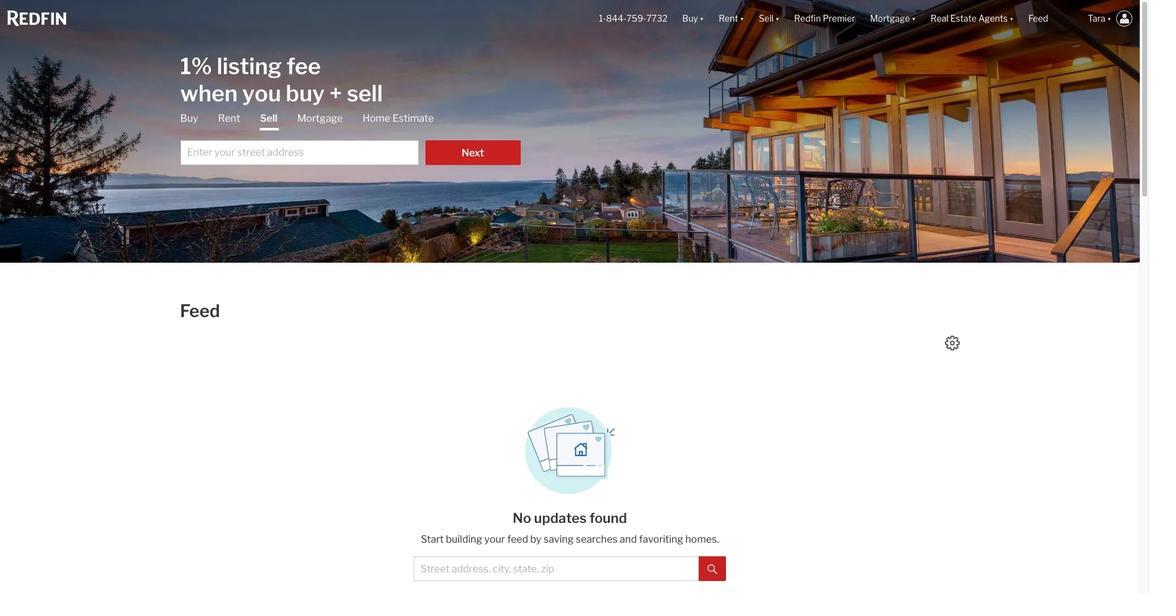 Task type: describe. For each thing, give the bounding box(es) containing it.
searches
[[576, 534, 618, 546]]

▾ inside real estate agents ▾ link
[[1010, 13, 1014, 24]]

sell link
[[260, 112, 278, 130]]

no
[[513, 510, 531, 527]]

7732
[[647, 13, 668, 24]]

real estate agents ▾
[[931, 13, 1014, 24]]

844-
[[606, 13, 627, 24]]

rent ▾ button
[[712, 0, 752, 37]]

start building your feed by saving searches and favoriting homes.
[[421, 534, 719, 546]]

buy ▾
[[683, 13, 704, 24]]

1%
[[180, 52, 212, 80]]

and
[[620, 534, 637, 546]]

home
[[363, 112, 391, 124]]

by
[[531, 534, 542, 546]]

mortgage ▾
[[870, 13, 916, 24]]

updates
[[534, 510, 587, 527]]

estimate
[[393, 112, 434, 124]]

Street address, city, state, zip search field
[[414, 557, 699, 582]]

▾ for buy ▾
[[700, 13, 704, 24]]

▾ for tara ▾
[[1108, 13, 1112, 24]]

1 vertical spatial feed
[[180, 301, 220, 322]]

buy ▾ button
[[683, 0, 704, 37]]

feed button
[[1021, 0, 1081, 37]]

next button
[[425, 140, 521, 165]]

start
[[421, 534, 444, 546]]

mortgage for mortgage ▾
[[870, 13, 910, 24]]

feed
[[507, 534, 528, 546]]

mortgage link
[[297, 112, 343, 125]]

rent ▾
[[719, 13, 744, 24]]

redfin
[[795, 13, 821, 24]]

▾ for sell ▾
[[776, 13, 780, 24]]

real
[[931, 13, 949, 24]]

Enter your street address search field
[[180, 140, 419, 165]]

sell ▾ button
[[752, 0, 787, 37]]

759-
[[627, 13, 647, 24]]



Task type: vqa. For each thing, say whether or not it's contained in the screenshot.
Sell
yes



Task type: locate. For each thing, give the bounding box(es) containing it.
redfin premier button
[[787, 0, 863, 37]]

▾ right tara
[[1108, 13, 1112, 24]]

buy right 7732
[[683, 13, 698, 24]]

sell ▾ button
[[759, 0, 780, 37]]

▾
[[700, 13, 704, 24], [740, 13, 744, 24], [776, 13, 780, 24], [912, 13, 916, 24], [1010, 13, 1014, 24], [1108, 13, 1112, 24]]

rent link
[[218, 112, 240, 125]]

buy link
[[180, 112, 198, 125]]

submit search image
[[708, 565, 717, 575]]

▾ left real
[[912, 13, 916, 24]]

feed inside button
[[1029, 13, 1049, 24]]

4 ▾ from the left
[[912, 13, 916, 24]]

mortgage ▾ button
[[870, 0, 916, 37]]

1 vertical spatial buy
[[180, 112, 198, 124]]

real estate agents ▾ button
[[924, 0, 1021, 37]]

3 ▾ from the left
[[776, 13, 780, 24]]

sell ▾
[[759, 13, 780, 24]]

▾ inside rent ▾ dropdown button
[[740, 13, 744, 24]]

buy for buy ▾
[[683, 13, 698, 24]]

▾ inside sell ▾ dropdown button
[[776, 13, 780, 24]]

building
[[446, 534, 482, 546]]

buy
[[683, 13, 698, 24], [180, 112, 198, 124]]

mortgage for mortgage
[[297, 112, 343, 124]]

mortgage down buy
[[297, 112, 343, 124]]

redfin premier
[[795, 13, 856, 24]]

▾ for mortgage ▾
[[912, 13, 916, 24]]

sell
[[347, 80, 383, 107]]

rent down the when
[[218, 112, 240, 124]]

home estimate
[[363, 112, 434, 124]]

sell
[[759, 13, 774, 24], [260, 112, 278, 124]]

0 horizontal spatial sell
[[260, 112, 278, 124]]

agents
[[979, 13, 1008, 24]]

buy down the when
[[180, 112, 198, 124]]

6 ▾ from the left
[[1108, 13, 1112, 24]]

1 vertical spatial sell
[[260, 112, 278, 124]]

tab list containing buy
[[180, 112, 521, 165]]

sell for sell ▾
[[759, 13, 774, 24]]

▾ for rent ▾
[[740, 13, 744, 24]]

0 horizontal spatial feed
[[180, 301, 220, 322]]

▾ left sell ▾
[[740, 13, 744, 24]]

rent for rent ▾
[[719, 13, 738, 24]]

▾ inside buy ▾ dropdown button
[[700, 13, 704, 24]]

buy inside dropdown button
[[683, 13, 698, 24]]

real estate agents ▾ link
[[931, 0, 1014, 37]]

0 vertical spatial sell
[[759, 13, 774, 24]]

listing
[[217, 52, 282, 80]]

favoriting
[[639, 534, 684, 546]]

0 horizontal spatial buy
[[180, 112, 198, 124]]

1 vertical spatial mortgage
[[297, 112, 343, 124]]

1-844-759-7732
[[599, 13, 668, 24]]

1-
[[599, 13, 606, 24]]

5 ▾ from the left
[[1010, 13, 1014, 24]]

sell down you
[[260, 112, 278, 124]]

▾ left rent ▾
[[700, 13, 704, 24]]

mortgage
[[870, 13, 910, 24], [297, 112, 343, 124]]

+
[[329, 80, 342, 107]]

mortgage inside dropdown button
[[870, 13, 910, 24]]

▾ inside mortgage ▾ dropdown button
[[912, 13, 916, 24]]

buy for buy
[[180, 112, 198, 124]]

home estimate link
[[363, 112, 434, 125]]

1% listing fee when you buy + sell
[[180, 52, 383, 107]]

your
[[485, 534, 505, 546]]

1 horizontal spatial sell
[[759, 13, 774, 24]]

0 vertical spatial mortgage
[[870, 13, 910, 24]]

buy ▾ button
[[675, 0, 712, 37]]

when
[[180, 80, 238, 107]]

rent ▾ button
[[719, 0, 744, 37]]

homes.
[[686, 534, 719, 546]]

estate
[[951, 13, 977, 24]]

0 horizontal spatial rent
[[218, 112, 240, 124]]

▾ right agents
[[1010, 13, 1014, 24]]

rent right buy ▾
[[719, 13, 738, 24]]

1 vertical spatial rent
[[218, 112, 240, 124]]

0 horizontal spatial mortgage
[[297, 112, 343, 124]]

2 ▾ from the left
[[740, 13, 744, 24]]

tara
[[1088, 13, 1106, 24]]

feed
[[1029, 13, 1049, 24], [180, 301, 220, 322]]

rent inside dropdown button
[[719, 13, 738, 24]]

mortgage ▾ button
[[863, 0, 924, 37]]

1 horizontal spatial rent
[[719, 13, 738, 24]]

tab list
[[180, 112, 521, 165]]

mortgage inside tab list
[[297, 112, 343, 124]]

0 vertical spatial rent
[[719, 13, 738, 24]]

1 horizontal spatial feed
[[1029, 13, 1049, 24]]

1 horizontal spatial buy
[[683, 13, 698, 24]]

mortgage left real
[[870, 13, 910, 24]]

rent
[[719, 13, 738, 24], [218, 112, 240, 124]]

rent inside tab list
[[218, 112, 240, 124]]

sell inside dropdown button
[[759, 13, 774, 24]]

0 vertical spatial buy
[[683, 13, 698, 24]]

sell right rent ▾
[[759, 13, 774, 24]]

premier
[[823, 13, 856, 24]]

next
[[462, 147, 484, 159]]

found
[[590, 510, 627, 527]]

1 ▾ from the left
[[700, 13, 704, 24]]

tara ▾
[[1088, 13, 1112, 24]]

saving
[[544, 534, 574, 546]]

buy
[[286, 80, 325, 107]]

rent for rent
[[218, 112, 240, 124]]

no updates found
[[513, 510, 627, 527]]

▾ left redfin
[[776, 13, 780, 24]]

1 horizontal spatial mortgage
[[870, 13, 910, 24]]

buy inside tab list
[[180, 112, 198, 124]]

sell for sell
[[260, 112, 278, 124]]

0 vertical spatial feed
[[1029, 13, 1049, 24]]

1-844-759-7732 link
[[599, 13, 668, 24]]

you
[[242, 80, 281, 107]]

fee
[[287, 52, 321, 80]]



